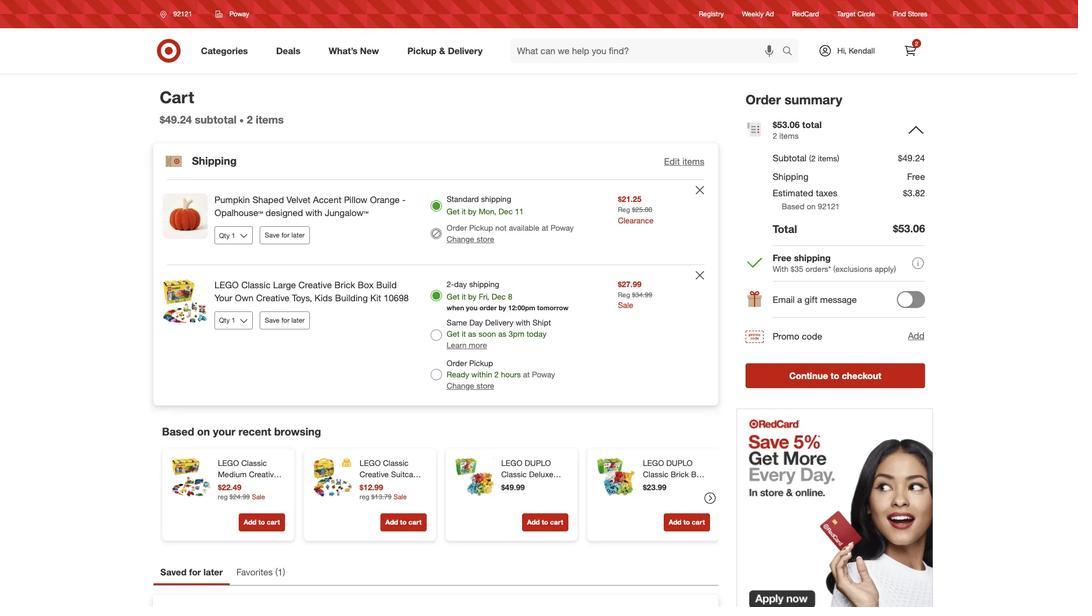 Task type: vqa. For each thing, say whether or not it's contained in the screenshot.
Hollywood within $9.99 at Hollywood Galaxy
no



Task type: describe. For each thing, give the bounding box(es) containing it.
it inside 2-day shipping get it by fri, dec 8 when you order by 12:00pm tomorrow
[[462, 292, 466, 302]]

$49.24 for $49.24
[[898, 153, 926, 164]]

box for lego classic medium creative brick box building toys for creative play, kids creative kit 10696
[[238, 481, 252, 491]]

apply)
[[875, 264, 897, 274]]

taxes
[[816, 187, 838, 199]]

10913
[[643, 492, 665, 502]]

2-
[[447, 280, 454, 289]]

set inside lego duplo classic brick box building set 10913
[[674, 481, 686, 491]]

2 right subtotal
[[247, 113, 253, 126]]

$24.99
[[230, 493, 250, 501]]

code
[[802, 331, 823, 342]]

2 as from the left
[[498, 329, 507, 339]]

shipping inside 2-day shipping get it by fri, dec 8 when you order by 12:00pm tomorrow
[[469, 280, 500, 289]]

free for free
[[908, 171, 926, 182]]

target redcard save 5% get more every day. in store & online. apply now for a credit or debit redcard. *some restrictions apply. image
[[737, 409, 933, 608]]

2 vertical spatial by
[[499, 304, 506, 312]]

10698
[[384, 292, 409, 304]]

92121 button
[[153, 4, 204, 24]]

orders*
[[806, 264, 832, 274]]

change inside order pickup not available at poway change store
[[447, 234, 474, 244]]

$22.49
[[218, 483, 242, 492]]

message
[[821, 294, 857, 306]]

within
[[472, 370, 492, 379]]

What can we help you find? suggestions appear below search field
[[511, 38, 785, 63]]

find stores link
[[893, 9, 928, 19]]

$21.25 reg $25.00 clearance
[[618, 194, 654, 225]]

toys,
[[292, 292, 312, 304]]

to inside $23.99 add to cart
[[684, 518, 690, 527]]

change inside order pickup ready within 2 hours at poway change store
[[447, 381, 474, 391]]

saved for later
[[160, 567, 223, 578]]

delivery for day
[[485, 318, 514, 328]]

classic inside lego duplo classic brick box building set 10913
[[643, 470, 669, 479]]

your
[[215, 292, 232, 304]]

based on 92121
[[782, 202, 840, 211]]

subtotal
[[195, 113, 237, 126]]

what's new link
[[319, 38, 393, 63]]

own
[[235, 292, 254, 304]]

with inside the same day delivery with shipt get it as soon as 3pm today learn more
[[516, 318, 531, 328]]

favorites ( 1 )
[[236, 567, 285, 578]]

duplo for brick
[[667, 459, 693, 468]]

lego duplo classic brick box building set 10913
[[643, 459, 705, 502]]

dec inside 2-day shipping get it by fri, dec 8 when you order by 12:00pm tomorrow
[[492, 292, 506, 302]]

lego duplo classic deluxe brick box building set 10914
[[501, 459, 554, 513]]

day
[[454, 280, 467, 289]]

classic for creative
[[383, 459, 409, 468]]

cart
[[160, 87, 194, 107]]

get inside the same day delivery with shipt get it as soon as 3pm today learn more
[[447, 329, 460, 339]]

kids for creative
[[218, 515, 234, 525]]

92121 inside dropdown button
[[173, 10, 192, 18]]

order for order pickup ready within 2 hours at poway change store
[[447, 359, 467, 368]]

hours
[[501, 370, 521, 379]]

based for based on your recent browsing
[[162, 425, 194, 438]]

tomorrow
[[537, 304, 569, 312]]

$34.99
[[632, 291, 653, 299]]

creative inside lego classic creative suitcase 10713
[[360, 470, 389, 479]]

poway button
[[209, 4, 257, 24]]

2 items
[[247, 113, 284, 126]]

(
[[275, 567, 278, 578]]

$49.99 add to cart
[[501, 483, 564, 527]]

brick for lego duplo classic deluxe brick box building set 10914
[[501, 481, 520, 491]]

building inside lego classic medium creative brick box building toys for creative play, kids creative kit 10696
[[218, 492, 247, 502]]

order for order pickup not available at poway change store
[[447, 223, 467, 233]]

$49.99
[[501, 483, 525, 492]]

target
[[837, 10, 856, 18]]

items for 2 items
[[256, 113, 284, 126]]

lego classic medium creative brick box building toys for creative play, kids creative kit 10696 link
[[218, 458, 283, 536]]

hi,
[[838, 46, 847, 55]]

items inside $53.06 total 2 items
[[780, 131, 799, 140]]

shipping for standard shipping
[[481, 194, 511, 204]]

gift
[[805, 294, 818, 306]]

cart item ready to fulfill group containing lego classic large creative brick box build your own creative toys, kids building kit 10698
[[154, 265, 718, 405]]

you
[[466, 304, 478, 312]]

lego for lego classic creative suitcase 10713
[[360, 459, 381, 468]]

free for free shipping with $35 orders* (exclusions apply)
[[773, 252, 792, 264]]

lego for lego classic large creative brick box build your own creative toys, kids building kit 10698
[[215, 280, 239, 291]]

save for own
[[265, 316, 280, 325]]

8
[[508, 292, 513, 302]]

pumpkin shaped velvet accent pillow orange - opalhouse&#8482; designed with jungalow&#8482; image
[[163, 194, 208, 239]]

registry link
[[699, 9, 724, 19]]

categories link
[[191, 38, 262, 63]]

redcard link
[[792, 9, 819, 19]]

favorites
[[236, 567, 273, 578]]

kit for creative
[[267, 515, 277, 525]]

weekly
[[742, 10, 764, 18]]

2 down stores at right
[[915, 40, 919, 47]]

dec inside the standard shipping get it by mon, dec 11
[[499, 207, 513, 216]]

store inside order pickup not available at poway change store
[[477, 234, 495, 244]]

pumpkin
[[215, 194, 250, 206]]

available
[[509, 223, 540, 233]]

lego classic large creative brick box build your own creative toys, kids building kit 10698 image
[[163, 279, 208, 324]]

add to cart button for lego classic medium creative brick box building toys for creative play, kids creative kit 10696
[[239, 514, 285, 532]]

save for later for with
[[265, 231, 305, 239]]

sale for $22.49
[[252, 493, 265, 501]]

large
[[273, 280, 296, 291]]

$23.99 add to cart
[[643, 483, 705, 527]]

search button
[[777, 38, 804, 66]]

what's new
[[329, 45, 379, 56]]

lego classic medium creative brick box building toys for creative play, kids creative kit 10696
[[218, 459, 278, 536]]

to for the add to cart button corresponding to lego classic creative suitcase 10713
[[400, 518, 407, 527]]

$13.79
[[371, 493, 392, 501]]

order summary
[[746, 91, 843, 107]]

$53.06 for $53.06
[[893, 222, 926, 235]]

change store button for ready within 2 hours
[[447, 381, 495, 392]]

circle
[[858, 10, 875, 18]]

add inside $23.99 add to cart
[[669, 518, 682, 527]]

&
[[439, 45, 446, 56]]

total
[[803, 119, 822, 130]]

order pickup ready within 2 hours at poway change store
[[447, 359, 555, 391]]

change store button for order pickup
[[447, 234, 495, 245]]

target circle link
[[837, 9, 875, 19]]

add to cart for lego classic medium creative brick box building toys for creative play, kids creative kit 10696
[[244, 518, 280, 527]]

lego classic creative suitcase 10713
[[360, 459, 422, 491]]

$53.06 total 2 items
[[773, 119, 822, 140]]

opalhouse™
[[215, 207, 263, 219]]

pumpkin shaped velvet accent pillow orange - opalhouse™ designed with jungalow™
[[215, 194, 406, 219]]

$25.00
[[632, 206, 653, 214]]

brick for lego classic large creative brick box build your own creative toys, kids building kit 10698
[[335, 280, 355, 291]]

2 inside order pickup ready within 2 hours at poway change store
[[495, 370, 499, 379]]

$23.99
[[643, 483, 667, 492]]

saved
[[160, 567, 187, 578]]

1 horizontal spatial 92121
[[818, 202, 840, 211]]

$21.25
[[618, 194, 642, 204]]

2 inside $53.06 total 2 items
[[773, 131, 777, 140]]

shipping for free shipping
[[794, 252, 831, 264]]

browsing
[[274, 425, 321, 438]]

redcard
[[792, 10, 819, 18]]

play,
[[249, 504, 265, 513]]

1 cart from the left
[[267, 518, 280, 527]]

add inside button
[[908, 330, 925, 342]]

save for designed
[[265, 231, 280, 239]]

reg for $22.49
[[218, 493, 228, 501]]

ad
[[766, 10, 774, 18]]

box for lego classic large creative brick box build your own creative toys, kids building kit 10698
[[358, 280, 374, 291]]

sale for $27.99
[[618, 301, 634, 310]]

-
[[402, 194, 406, 206]]

creative up toys
[[249, 470, 278, 479]]

get inside 2-day shipping get it by fri, dec 8 when you order by 12:00pm tomorrow
[[447, 292, 460, 302]]

pickup & delivery link
[[398, 38, 497, 63]]

1 vertical spatial by
[[468, 292, 477, 302]]



Task type: locate. For each thing, give the bounding box(es) containing it.
$49.24
[[160, 113, 192, 126], [898, 153, 926, 164]]

0 vertical spatial get
[[447, 207, 460, 216]]

delivery right &
[[448, 45, 483, 56]]

save down large
[[265, 316, 280, 325]]

duplo up $23.99
[[667, 459, 693, 468]]

pickup inside order pickup ready within 2 hours at poway change store
[[469, 359, 493, 368]]

0 horizontal spatial based
[[162, 425, 194, 438]]

1 vertical spatial on
[[197, 425, 210, 438]]

items
[[256, 113, 284, 126], [780, 131, 799, 140], [683, 156, 705, 167]]

building inside lego duplo classic brick box building set 10913
[[643, 481, 672, 491]]

shipping down subtotal
[[192, 154, 237, 167]]

add to cart button down 10913 at the bottom right
[[664, 514, 710, 532]]

later down designed
[[292, 231, 305, 239]]

dec left 11
[[499, 207, 513, 216]]

later down "toys,"
[[292, 316, 305, 325]]

2 vertical spatial it
[[462, 329, 466, 339]]

pickup for order pickup not available at poway change store
[[469, 223, 493, 233]]

sale right $13.79
[[394, 493, 407, 501]]

brick inside lego duplo classic deluxe brick box building set 10914
[[501, 481, 520, 491]]

0 vertical spatial with
[[306, 207, 322, 219]]

order for order summary
[[746, 91, 781, 107]]

poway inside order pickup ready within 2 hours at poway change store
[[532, 370, 555, 379]]

92121 down taxes
[[818, 202, 840, 211]]

2 get from the top
[[447, 292, 460, 302]]

0 vertical spatial reg
[[618, 206, 630, 214]]

2 vertical spatial pickup
[[469, 359, 493, 368]]

2 save for later button from the top
[[260, 312, 310, 330]]

1 vertical spatial save
[[265, 316, 280, 325]]

add to cart down $13.79
[[385, 518, 422, 527]]

0 vertical spatial $53.06
[[773, 119, 800, 130]]

2 horizontal spatial items
[[780, 131, 799, 140]]

continue to checkout
[[790, 370, 882, 382]]

add to cart for lego classic creative suitcase 10713
[[385, 518, 422, 527]]

lego classic creative suitcase 10713 link
[[360, 458, 425, 491]]

find
[[893, 10, 906, 18]]

1 change from the top
[[447, 234, 474, 244]]

edit items
[[664, 156, 705, 167]]

2 vertical spatial items
[[683, 156, 705, 167]]

build
[[376, 280, 397, 291]]

poway right hours
[[532, 370, 555, 379]]

$3.82
[[903, 187, 926, 199]]

0 vertical spatial cart item ready to fulfill group
[[154, 180, 718, 265]]

deluxe
[[529, 470, 554, 479]]

add to cart button for lego duplo classic deluxe brick box building set 10914
[[522, 514, 569, 532]]

dec left 8
[[492, 292, 506, 302]]

1 vertical spatial at
[[523, 370, 530, 379]]

sale inside $22.49 reg $24.99 sale
[[252, 493, 265, 501]]

kit inside lego classic large creative brick box build your own creative toys, kids building kit 10698
[[370, 292, 381, 304]]

0 vertical spatial store
[[477, 234, 495, 244]]

lego classic medium creative brick box building toys for creative play, kids creative kit 10696 image
[[172, 458, 211, 498], [172, 458, 211, 498]]

0 horizontal spatial set
[[532, 492, 544, 502]]

reg for lego classic large creative brick box build your own creative toys, kids building kit 10698
[[618, 291, 630, 299]]

order up $53.06 total 2 items
[[746, 91, 781, 107]]

1 vertical spatial 92121
[[818, 202, 840, 211]]

for inside lego classic medium creative brick box building toys for creative play, kids creative kit 10696
[[267, 492, 276, 502]]

store down mon,
[[477, 234, 495, 244]]

creative down large
[[256, 292, 290, 304]]

at right hours
[[523, 370, 530, 379]]

classic up $23.99
[[643, 470, 669, 479]]

0 vertical spatial kids
[[315, 292, 333, 304]]

order inside order pickup ready within 2 hours at poway change store
[[447, 359, 467, 368]]

not available radio
[[431, 228, 442, 240]]

jungalow™
[[325, 207, 369, 219]]

0 vertical spatial free
[[908, 171, 926, 182]]

get up when on the left of the page
[[447, 292, 460, 302]]

shipping up "fri,"
[[469, 280, 500, 289]]

0 vertical spatial items
[[256, 113, 284, 126]]

to for the add to cart button for lego classic medium creative brick box building toys for creative play, kids creative kit 10696
[[258, 518, 265, 527]]

items up subtotal
[[780, 131, 799, 140]]

1 vertical spatial shipping
[[773, 171, 809, 182]]

at right the available
[[542, 223, 549, 233]]

lego for lego classic medium creative brick box building toys for creative play, kids creative kit 10696
[[218, 459, 239, 468]]

1 change store button from the top
[[447, 234, 495, 245]]

0 horizontal spatial items
[[256, 113, 284, 126]]

box down deluxe
[[522, 481, 536, 491]]

save
[[265, 231, 280, 239], [265, 316, 280, 325]]

accent
[[313, 194, 342, 206]]

it down standard
[[462, 207, 466, 216]]

promo code
[[773, 331, 823, 342]]

brick inside lego classic medium creative brick box building toys for creative play, kids creative kit 10696
[[218, 481, 236, 491]]

add to cart button for lego classic creative suitcase 10713
[[380, 514, 427, 532]]

later for with
[[292, 231, 305, 239]]

change right not available option
[[447, 234, 474, 244]]

by inside the standard shipping get it by mon, dec 11
[[468, 207, 477, 216]]

1 horizontal spatial items
[[683, 156, 705, 167]]

lego inside lego duplo classic brick box building set 10913
[[643, 459, 664, 468]]

0 vertical spatial on
[[807, 202, 816, 211]]

1 horizontal spatial kit
[[370, 292, 381, 304]]

1 vertical spatial based
[[162, 425, 194, 438]]

2 cart from the left
[[409, 518, 422, 527]]

lego inside lego classic medium creative brick box building toys for creative play, kids creative kit 10696
[[218, 459, 239, 468]]

recent
[[239, 425, 271, 438]]

0 horizontal spatial reg
[[218, 493, 228, 501]]

save for later button for creative
[[260, 312, 310, 330]]

items)
[[818, 154, 840, 163]]

2 cart item ready to fulfill group from the top
[[154, 265, 718, 405]]

1 get from the top
[[447, 207, 460, 216]]

get down standard
[[447, 207, 460, 216]]

lego inside lego classic large creative brick box build your own creative toys, kids building kit 10698
[[215, 280, 239, 291]]

0 horizontal spatial free
[[773, 252, 792, 264]]

creative up "toys,"
[[299, 280, 332, 291]]

2 reg from the top
[[618, 291, 630, 299]]

1 save for later from the top
[[265, 231, 305, 239]]

it inside the same day delivery with shipt get it as soon as 3pm today learn more
[[462, 329, 466, 339]]

1 vertical spatial save for later
[[265, 316, 305, 325]]

brick inside lego classic large creative brick box build your own creative toys, kids building kit 10698
[[335, 280, 355, 291]]

creative down play,
[[236, 515, 265, 525]]

summary
[[785, 91, 843, 107]]

4 add to cart button from the left
[[664, 514, 710, 532]]

10713
[[360, 481, 382, 491]]

$49.24 down cart
[[160, 113, 192, 126]]

Store pickup radio
[[431, 369, 442, 381]]

ready
[[447, 370, 469, 379]]

building inside lego classic large creative brick box build your own creative toys, kids building kit 10698
[[335, 292, 368, 304]]

2 it from the top
[[462, 292, 466, 302]]

same day delivery with shipt get it as soon as 3pm today learn more
[[447, 318, 551, 350]]

1 horizontal spatial on
[[807, 202, 816, 211]]

)
[[283, 567, 285, 578]]

classic for large
[[241, 280, 271, 291]]

box left the build
[[358, 280, 374, 291]]

save for later button down "toys,"
[[260, 312, 310, 330]]

1 vertical spatial later
[[292, 316, 305, 325]]

brick
[[335, 280, 355, 291], [671, 470, 689, 479], [218, 481, 236, 491], [501, 481, 520, 491]]

1 save for later button from the top
[[260, 226, 310, 245]]

classic up the medium
[[241, 459, 267, 468]]

1 horizontal spatial kids
[[315, 292, 333, 304]]

as down the day in the bottom of the page
[[468, 329, 477, 339]]

order
[[746, 91, 781, 107], [447, 223, 467, 233], [447, 359, 467, 368]]

1 horizontal spatial $49.24
[[898, 153, 926, 164]]

delivery for &
[[448, 45, 483, 56]]

$53.06 left total
[[773, 119, 800, 130]]

classic inside lego classic creative suitcase 10713
[[383, 459, 409, 468]]

on
[[807, 202, 816, 211], [197, 425, 210, 438]]

on for 92121
[[807, 202, 816, 211]]

delivery up soon
[[485, 318, 514, 328]]

2 left hours
[[495, 370, 499, 379]]

kids for building
[[315, 292, 333, 304]]

cart inside $49.99 add to cart
[[550, 518, 564, 527]]

sale down $34.99
[[618, 301, 634, 310]]

for down designed
[[282, 231, 290, 239]]

lego duplo classic brick box building set 10913 image
[[597, 458, 636, 498], [597, 458, 636, 498]]

1 horizontal spatial delivery
[[485, 318, 514, 328]]

duplo for deluxe
[[525, 459, 551, 468]]

delivery
[[448, 45, 483, 56], [485, 318, 514, 328]]

to down '$12.99 reg $13.79 sale'
[[400, 518, 407, 527]]

0 horizontal spatial delivery
[[448, 45, 483, 56]]

based down estimated
[[782, 202, 805, 211]]

1 vertical spatial store
[[477, 381, 495, 391]]

0 vertical spatial it
[[462, 207, 466, 216]]

items for edit items
[[683, 156, 705, 167]]

1 vertical spatial order
[[447, 223, 467, 233]]

subtotal (2 items)
[[773, 153, 840, 164]]

1 duplo from the left
[[525, 459, 551, 468]]

for right toys
[[267, 492, 276, 502]]

change down ready
[[447, 381, 474, 391]]

2 vertical spatial shipping
[[469, 280, 500, 289]]

brick down the medium
[[218, 481, 236, 491]]

0 vertical spatial save
[[265, 231, 280, 239]]

kids inside lego classic large creative brick box build your own creative toys, kids building kit 10698
[[315, 292, 333, 304]]

shipping up estimated
[[773, 171, 809, 182]]

cart item ready to fulfill group containing pumpkin shaped velvet accent pillow orange - opalhouse™ designed with jungalow™
[[154, 180, 718, 265]]

0 vertical spatial at
[[542, 223, 549, 233]]

kit
[[370, 292, 381, 304], [267, 515, 277, 525]]

your
[[213, 425, 236, 438]]

1 horizontal spatial $53.06
[[893, 222, 926, 235]]

pickup up within
[[469, 359, 493, 368]]

lego up the medium
[[218, 459, 239, 468]]

0 horizontal spatial as
[[468, 329, 477, 339]]

get inside the standard shipping get it by mon, dec 11
[[447, 207, 460, 216]]

0 vertical spatial pickup
[[408, 45, 437, 56]]

2 add to cart button from the left
[[380, 514, 427, 532]]

sale for $12.99
[[394, 493, 407, 501]]

later
[[292, 231, 305, 239], [292, 316, 305, 325], [204, 567, 223, 578]]

learn
[[447, 341, 467, 350]]

0 vertical spatial $49.24
[[160, 113, 192, 126]]

later right saved
[[204, 567, 223, 578]]

order up ready
[[447, 359, 467, 368]]

sale
[[618, 301, 634, 310], [252, 493, 265, 501], [394, 493, 407, 501]]

box up $23.99 add to cart
[[691, 470, 705, 479]]

0 horizontal spatial duplo
[[525, 459, 551, 468]]

None radio
[[431, 200, 442, 212], [431, 290, 442, 302], [431, 200, 442, 212], [431, 290, 442, 302]]

today
[[527, 329, 547, 339]]

by left mon,
[[468, 207, 477, 216]]

classic up the own
[[241, 280, 271, 291]]

cart inside $23.99 add to cart
[[692, 518, 705, 527]]

get up the learn
[[447, 329, 460, 339]]

1 horizontal spatial as
[[498, 329, 507, 339]]

3 add to cart button from the left
[[522, 514, 569, 532]]

1 vertical spatial pickup
[[469, 223, 493, 233]]

later for creative
[[292, 316, 305, 325]]

lego duplo classic deluxe brick box building set 10914 link
[[501, 458, 566, 513]]

shipping
[[481, 194, 511, 204], [794, 252, 831, 264], [469, 280, 500, 289]]

kids inside lego classic medium creative brick box building toys for creative play, kids creative kit 10696
[[218, 515, 234, 525]]

registry
[[699, 10, 724, 18]]

classic
[[241, 280, 271, 291], [241, 459, 267, 468], [383, 459, 409, 468], [501, 470, 527, 479], [643, 470, 669, 479]]

1 reg from the left
[[218, 493, 228, 501]]

when
[[447, 304, 464, 312]]

0 vertical spatial change store button
[[447, 234, 495, 245]]

shipping inside free shipping with $35 orders* (exclusions apply)
[[794, 252, 831, 264]]

items inside edit items dropdown button
[[683, 156, 705, 167]]

add to cart
[[244, 518, 280, 527], [385, 518, 422, 527]]

save for later down "toys,"
[[265, 316, 305, 325]]

save down designed
[[265, 231, 280, 239]]

0 horizontal spatial shipping
[[192, 154, 237, 167]]

2 vertical spatial order
[[447, 359, 467, 368]]

duplo inside lego duplo classic brick box building set 10913
[[667, 459, 693, 468]]

lego inside lego duplo classic deluxe brick box building set 10914
[[501, 459, 523, 468]]

add
[[908, 330, 925, 342], [244, 518, 257, 527], [385, 518, 398, 527], [527, 518, 540, 527], [669, 518, 682, 527]]

set inside lego duplo classic deluxe brick box building set 10914
[[532, 492, 544, 502]]

1 vertical spatial shipping
[[794, 252, 831, 264]]

orange
[[370, 194, 400, 206]]

1 vertical spatial it
[[462, 292, 466, 302]]

1 vertical spatial dec
[[492, 292, 506, 302]]

0 vertical spatial based
[[782, 202, 805, 211]]

add to cart button down play,
[[239, 514, 285, 532]]

box up $24.99
[[238, 481, 252, 491]]

0 vertical spatial 92121
[[173, 10, 192, 18]]

reg inside $22.49 reg $24.99 sale
[[218, 493, 228, 501]]

to inside 'button'
[[831, 370, 840, 382]]

order inside order pickup not available at poway change store
[[447, 223, 467, 233]]

1 vertical spatial change store button
[[447, 381, 495, 392]]

free up with
[[773, 252, 792, 264]]

1 add to cart button from the left
[[239, 514, 285, 532]]

creative up 10713
[[360, 470, 389, 479]]

add to cart down play,
[[244, 518, 280, 527]]

order right not available option
[[447, 223, 467, 233]]

as
[[468, 329, 477, 339], [498, 329, 507, 339]]

change store button down mon,
[[447, 234, 495, 245]]

reg
[[218, 493, 228, 501], [360, 493, 370, 501]]

2 reg from the left
[[360, 493, 370, 501]]

based for based on 92121
[[782, 202, 805, 211]]

1 horizontal spatial at
[[542, 223, 549, 233]]

later inside 'link'
[[204, 567, 223, 578]]

3 it from the top
[[462, 329, 466, 339]]

continue
[[790, 370, 828, 382]]

1 horizontal spatial with
[[516, 318, 531, 328]]

1 vertical spatial free
[[773, 252, 792, 264]]

lego inside lego classic creative suitcase 10713
[[360, 459, 381, 468]]

1 vertical spatial cart item ready to fulfill group
[[154, 265, 718, 405]]

by right order
[[499, 304, 506, 312]]

at inside order pickup ready within 2 hours at poway change store
[[523, 370, 530, 379]]

$22.49 reg $24.99 sale
[[218, 483, 265, 501]]

0 vertical spatial change
[[447, 234, 474, 244]]

reg down $27.99
[[618, 291, 630, 299]]

designed
[[266, 207, 303, 219]]

to down lego duplo classic deluxe brick box building set 10914 link
[[542, 518, 548, 527]]

building inside lego duplo classic deluxe brick box building set 10914
[[501, 492, 530, 502]]

pickup inside order pickup not available at poway change store
[[469, 223, 493, 233]]

0 horizontal spatial on
[[197, 425, 210, 438]]

1 it from the top
[[462, 207, 466, 216]]

0 vertical spatial order
[[746, 91, 781, 107]]

add to cart button
[[239, 514, 285, 532], [380, 514, 427, 532], [522, 514, 569, 532], [664, 514, 710, 532]]

as left '3pm' in the left bottom of the page
[[498, 329, 507, 339]]

it inside the standard shipping get it by mon, dec 11
[[462, 207, 466, 216]]

free inside free shipping with $35 orders* (exclusions apply)
[[773, 252, 792, 264]]

new
[[360, 45, 379, 56]]

shipping up orders*
[[794, 252, 831, 264]]

by up you
[[468, 292, 477, 302]]

kit for building
[[370, 292, 381, 304]]

shipping up mon,
[[481, 194, 511, 204]]

pickup left &
[[408, 45, 437, 56]]

0 vertical spatial save for later
[[265, 231, 305, 239]]

free up the "$3.82"
[[908, 171, 926, 182]]

search
[[777, 46, 804, 57]]

save for later button down designed
[[260, 226, 310, 245]]

on left "your"
[[197, 425, 210, 438]]

classic inside lego classic large creative brick box build your own creative toys, kids building kit 10698
[[241, 280, 271, 291]]

change
[[447, 234, 474, 244], [447, 381, 474, 391]]

2 horizontal spatial sale
[[618, 301, 634, 310]]

$53.06 down the "$3.82"
[[893, 222, 926, 235]]

1 vertical spatial set
[[532, 492, 544, 502]]

add to cart button down 10914
[[522, 514, 569, 532]]

1 as from the left
[[468, 329, 477, 339]]

clearance
[[618, 215, 654, 225]]

add inside $49.99 add to cart
[[527, 518, 540, 527]]

0 horizontal spatial kids
[[218, 515, 234, 525]]

1 vertical spatial items
[[780, 131, 799, 140]]

None radio
[[431, 330, 442, 341]]

2 save from the top
[[265, 316, 280, 325]]

1 save from the top
[[265, 231, 280, 239]]

poway inside order pickup not available at poway change store
[[551, 223, 574, 233]]

change store button down within
[[447, 381, 495, 392]]

for down large
[[282, 316, 290, 325]]

$49.24 for $49.24 subtotal
[[160, 113, 192, 126]]

brick up 10914
[[501, 481, 520, 491]]

box inside lego duplo classic deluxe brick box building set 10914
[[522, 481, 536, 491]]

1 horizontal spatial set
[[674, 481, 686, 491]]

with inside pumpkin shaped velvet accent pillow orange - opalhouse™ designed with jungalow™
[[306, 207, 322, 219]]

sale inside '$12.99 reg $13.79 sale'
[[394, 493, 407, 501]]

add to cart button for lego duplo classic brick box building set 10913
[[664, 514, 710, 532]]

box inside lego classic medium creative brick box building toys for creative play, kids creative kit 10696
[[238, 481, 252, 491]]

sale up play,
[[252, 493, 265, 501]]

0 vertical spatial later
[[292, 231, 305, 239]]

on for your
[[197, 425, 210, 438]]

$27.99
[[618, 280, 642, 289]]

1 add to cart from the left
[[244, 518, 280, 527]]

3pm
[[509, 329, 525, 339]]

2 vertical spatial later
[[204, 567, 223, 578]]

1 reg from the top
[[618, 206, 630, 214]]

reg for $12.99
[[360, 493, 370, 501]]

1 cart item ready to fulfill group from the top
[[154, 180, 718, 265]]

brick left the build
[[335, 280, 355, 291]]

day
[[470, 318, 483, 328]]

set right $23.99
[[674, 481, 686, 491]]

to for continue to checkout 'button'
[[831, 370, 840, 382]]

creative down $24.99
[[218, 504, 247, 513]]

box inside lego classic large creative brick box build your own creative toys, kids building kit 10698
[[358, 280, 374, 291]]

reg for pumpkin shaped velvet accent pillow orange - opalhouse™ designed with jungalow™
[[618, 206, 630, 214]]

0 vertical spatial by
[[468, 207, 477, 216]]

1 horizontal spatial shipping
[[773, 171, 809, 182]]

to down lego duplo classic brick box building set 10913 link
[[684, 518, 690, 527]]

1 store from the top
[[477, 234, 495, 244]]

items right subtotal
[[256, 113, 284, 126]]

lego for lego duplo classic deluxe brick box building set 10914
[[501, 459, 523, 468]]

for inside 'link'
[[189, 567, 201, 578]]

1 horizontal spatial free
[[908, 171, 926, 182]]

order
[[480, 304, 497, 312]]

brick for lego classic medium creative brick box building toys for creative play, kids creative kit 10696
[[218, 481, 236, 491]]

classic for medium
[[241, 459, 267, 468]]

lego classic creative suitcase 10713 image
[[313, 458, 353, 498], [313, 458, 353, 498]]

1 vertical spatial $53.06
[[893, 222, 926, 235]]

classic inside lego classic medium creative brick box building toys for creative play, kids creative kit 10696
[[241, 459, 267, 468]]

1 horizontal spatial based
[[782, 202, 805, 211]]

1 vertical spatial poway
[[551, 223, 574, 233]]

reg down the $12.99
[[360, 493, 370, 501]]

1 vertical spatial kids
[[218, 515, 234, 525]]

3 cart from the left
[[550, 518, 564, 527]]

lego up 10713
[[360, 459, 381, 468]]

reg inside '$12.99 reg $13.79 sale'
[[360, 493, 370, 501]]

what's
[[329, 45, 358, 56]]

92121 left poway dropdown button
[[173, 10, 192, 18]]

brick inside lego duplo classic brick box building set 10913
[[671, 470, 689, 479]]

store inside order pickup ready within 2 hours at poway change store
[[477, 381, 495, 391]]

pickup for order pickup ready within 2 hours at poway change store
[[469, 359, 493, 368]]

poway
[[229, 10, 249, 18], [551, 223, 574, 233], [532, 370, 555, 379]]

lego duplo classic deluxe brick box building set 10914 image
[[455, 458, 495, 498], [455, 458, 495, 498]]

11
[[515, 207, 524, 216]]

classic up suitcase
[[383, 459, 409, 468]]

0 vertical spatial set
[[674, 481, 686, 491]]

creative
[[299, 280, 332, 291], [256, 292, 290, 304], [249, 470, 278, 479], [360, 470, 389, 479], [218, 504, 247, 513], [236, 515, 265, 525]]

(exclusions
[[834, 264, 873, 274]]

total
[[773, 222, 798, 235]]

2 store from the top
[[477, 381, 495, 391]]

box inside lego duplo classic brick box building set 10913
[[691, 470, 705, 479]]

lego for lego duplo classic brick box building set 10913
[[643, 459, 664, 468]]

shipping inside the standard shipping get it by mon, dec 11
[[481, 194, 511, 204]]

to inside $49.99 add to cart
[[542, 518, 548, 527]]

2-day shipping get it by fri, dec 8 when you order by 12:00pm tomorrow
[[447, 280, 569, 312]]

same
[[447, 318, 467, 328]]

email a gift message
[[773, 294, 857, 306]]

2 change store button from the top
[[447, 381, 495, 392]]

duplo inside lego duplo classic deluxe brick box building set 10914
[[525, 459, 551, 468]]

sale inside "$27.99 reg $34.99 sale"
[[618, 301, 634, 310]]

reg inside "$27.99 reg $34.99 sale"
[[618, 291, 630, 299]]

$53.06 inside $53.06 total 2 items
[[773, 119, 800, 130]]

weekly ad
[[742, 10, 774, 18]]

dec
[[499, 207, 513, 216], [492, 292, 506, 302]]

kit inside lego classic medium creative brick box building toys for creative play, kids creative kit 10696
[[267, 515, 277, 525]]

lego up $49.99
[[501, 459, 523, 468]]

for right saved
[[189, 567, 201, 578]]

not
[[496, 223, 507, 233]]

3 get from the top
[[447, 329, 460, 339]]

$35
[[791, 264, 804, 274]]

1 horizontal spatial add to cart
[[385, 518, 422, 527]]

1 vertical spatial with
[[516, 318, 531, 328]]

reg inside $21.25 reg $25.00 clearance
[[618, 206, 630, 214]]

1 horizontal spatial reg
[[360, 493, 370, 501]]

0 horizontal spatial sale
[[252, 493, 265, 501]]

add to cart button down $13.79
[[380, 514, 427, 532]]

2 duplo from the left
[[667, 459, 693, 468]]

1 horizontal spatial sale
[[394, 493, 407, 501]]

poway up "categories" link
[[229, 10, 249, 18]]

1 vertical spatial change
[[447, 381, 474, 391]]

classic inside lego duplo classic deluxe brick box building set 10914
[[501, 470, 527, 479]]

email
[[773, 294, 795, 306]]

set
[[674, 481, 686, 491], [532, 492, 544, 502]]

0 horizontal spatial at
[[523, 370, 530, 379]]

cart item ready to fulfill group
[[154, 180, 718, 265], [154, 265, 718, 405]]

more
[[469, 341, 487, 350]]

delivery inside the same day delivery with shipt get it as soon as 3pm today learn more
[[485, 318, 514, 328]]

0 vertical spatial save for later button
[[260, 226, 310, 245]]

weekly ad link
[[742, 9, 774, 19]]

2
[[915, 40, 919, 47], [247, 113, 253, 126], [773, 131, 777, 140], [495, 370, 499, 379]]

2 add to cart from the left
[[385, 518, 422, 527]]

0 vertical spatial poway
[[229, 10, 249, 18]]

poway inside dropdown button
[[229, 10, 249, 18]]

pickup down mon,
[[469, 223, 493, 233]]

1 vertical spatial reg
[[618, 291, 630, 299]]

fri,
[[479, 292, 490, 302]]

1 vertical spatial save for later button
[[260, 312, 310, 330]]

lego up "your"
[[215, 280, 239, 291]]

$53.06 for $53.06 total 2 items
[[773, 119, 800, 130]]

1 vertical spatial delivery
[[485, 318, 514, 328]]

save for later button for with
[[260, 226, 310, 245]]

$49.24 subtotal
[[160, 113, 237, 126]]

box for lego duplo classic deluxe brick box building set 10914
[[522, 481, 536, 491]]

lego up $23.99
[[643, 459, 664, 468]]

1 vertical spatial $49.24
[[898, 153, 926, 164]]

2 vertical spatial poway
[[532, 370, 555, 379]]

0 vertical spatial dec
[[499, 207, 513, 216]]

at inside order pickup not available at poway change store
[[542, 223, 549, 233]]

target circle
[[837, 10, 875, 18]]

0 vertical spatial kit
[[370, 292, 381, 304]]

save for later down designed
[[265, 231, 305, 239]]

stores
[[908, 10, 928, 18]]

0 vertical spatial delivery
[[448, 45, 483, 56]]

1
[[278, 567, 283, 578]]

2 vertical spatial get
[[447, 329, 460, 339]]

2 change from the top
[[447, 381, 474, 391]]

order pickup not available at poway change store
[[447, 223, 574, 244]]

save for later for creative
[[265, 316, 305, 325]]

0 horizontal spatial add to cart
[[244, 518, 280, 527]]

2 save for later from the top
[[265, 316, 305, 325]]

4 cart from the left
[[692, 518, 705, 527]]

classic up $49.99
[[501, 470, 527, 479]]

to right the continue in the bottom of the page
[[831, 370, 840, 382]]

duplo up deluxe
[[525, 459, 551, 468]]



